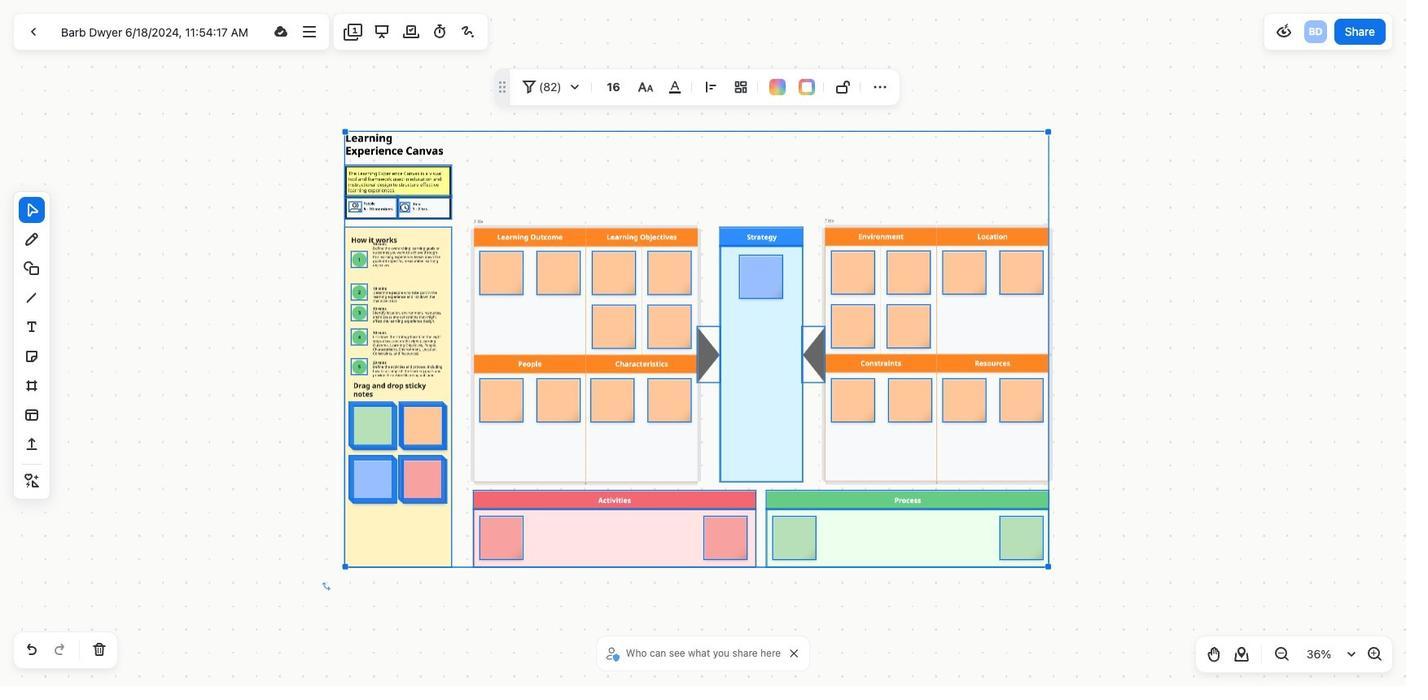 Task type: locate. For each thing, give the bounding box(es) containing it.
zoom out image
[[1272, 645, 1292, 665]]

close image
[[790, 650, 798, 658]]

barb dwyer list item
[[1303, 19, 1329, 45]]

undo image
[[22, 641, 42, 661]]

list
[[1303, 19, 1329, 45]]

laser image
[[459, 22, 478, 42]]

dashboard image
[[24, 22, 43, 42]]

menu item
[[830, 74, 856, 100]]

more options image
[[300, 22, 320, 42]]

vote3634634 image
[[401, 22, 421, 42]]



Task type: vqa. For each thing, say whether or not it's contained in the screenshot.
Search text field
no



Task type: describe. For each thing, give the bounding box(es) containing it.
fill menu item
[[769, 79, 786, 95]]

zoom in image
[[1365, 645, 1385, 665]]

pages image
[[344, 22, 363, 42]]

timer image
[[430, 22, 449, 42]]

format styles image
[[636, 77, 655, 97]]

Document name text field
[[49, 19, 265, 45]]

presentation image
[[373, 22, 392, 42]]

clear page image
[[90, 641, 109, 661]]



